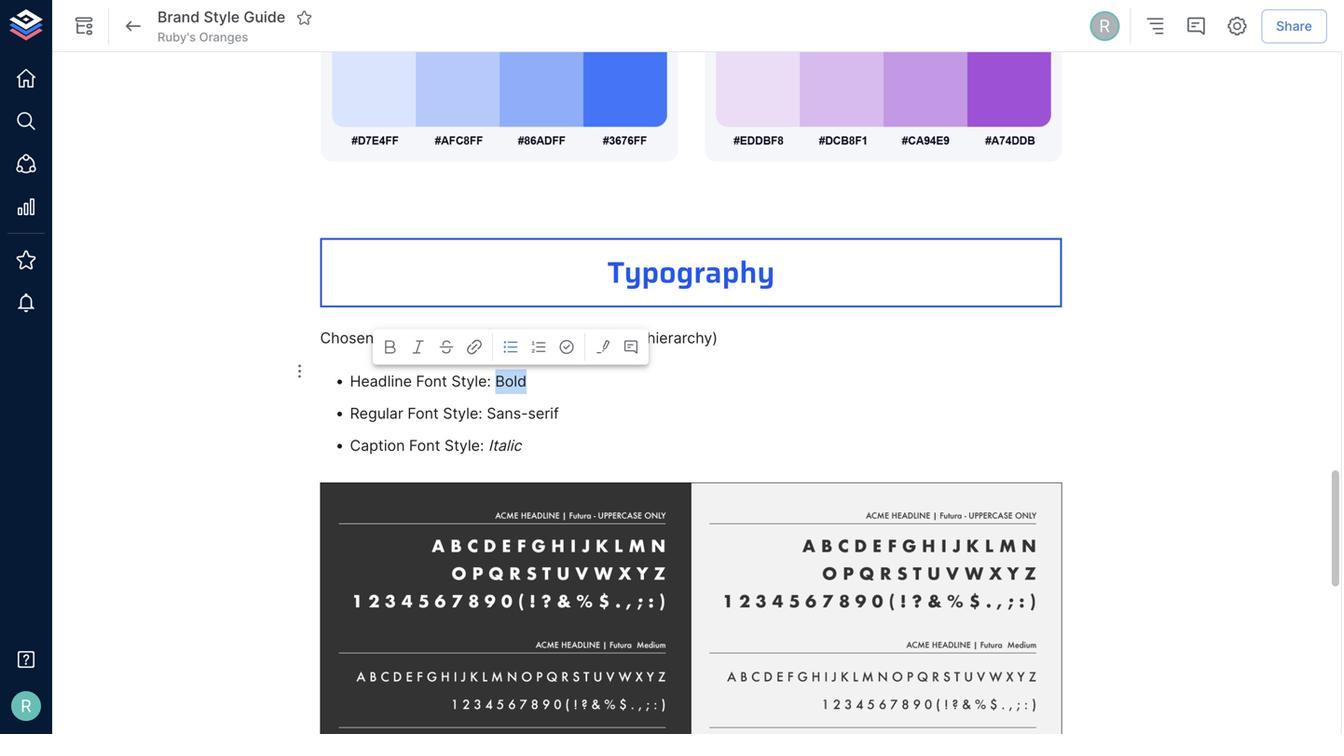 Task type: describe. For each thing, give the bounding box(es) containing it.
fonts
[[378, 329, 414, 347]]

r for rightmost r button
[[1100, 16, 1111, 36]]

style: for sans-
[[443, 405, 483, 423]]

caption
[[350, 437, 405, 455]]

font for regular
[[408, 405, 439, 423]]

go back image
[[122, 15, 145, 37]]

favorite image
[[296, 9, 313, 26]]

table of contents image
[[1144, 15, 1167, 37]]

show wiki image
[[73, 15, 95, 37]]

style
[[204, 8, 240, 26]]

bold
[[495, 373, 527, 391]]

comments image
[[1185, 15, 1208, 37]]

font for headline
[[416, 373, 447, 391]]

serif
[[528, 405, 559, 423]]

italic image
[[410, 339, 427, 356]]

bold image
[[382, 339, 399, 356]]

style: for italic
[[445, 437, 484, 455]]

r for bottom r button
[[21, 696, 32, 717]]

settings image
[[1226, 15, 1249, 37]]

highlight image
[[595, 339, 612, 356]]

sans-
[[487, 405, 528, 423]]

regular
[[350, 405, 404, 423]]

italic
[[488, 437, 522, 455]]

chosen
[[320, 329, 374, 347]]

headline
[[350, 373, 412, 391]]

link image
[[466, 339, 483, 356]]

brand
[[158, 8, 200, 26]]

strikethrough image
[[438, 339, 455, 356]]

font for caption
[[409, 437, 441, 455]]

1 horizontal spatial r button
[[1088, 8, 1123, 44]]

ruby's
[[158, 30, 196, 44]]



Task type: vqa. For each thing, say whether or not it's contained in the screenshot.
RUBY ANDERSON image
no



Task type: locate. For each thing, give the bounding box(es) containing it.
font
[[416, 373, 447, 391], [408, 405, 439, 423], [409, 437, 441, 455]]

0 horizontal spatial r
[[21, 696, 32, 717]]

todo list image
[[559, 339, 575, 356]]

ruby's oranges
[[158, 30, 248, 44]]

oranges
[[199, 30, 248, 44]]

caption font style: italic
[[350, 437, 522, 455]]

0 horizontal spatial r button
[[6, 686, 47, 727]]

with
[[418, 329, 448, 347]]

chosen fonts with heading sizes (establishing hierarchy)
[[320, 329, 718, 347]]

add comment image
[[623, 339, 640, 356]]

brand style guide
[[158, 8, 286, 26]]

1 vertical spatial r button
[[6, 686, 47, 727]]

0 vertical spatial font
[[416, 373, 447, 391]]

typography
[[608, 249, 775, 296]]

1 horizontal spatial r
[[1100, 16, 1111, 36]]

ordered list image
[[531, 339, 547, 356]]

headline font style: bold
[[350, 373, 527, 391]]

0 vertical spatial r
[[1100, 16, 1111, 36]]

font down italic icon
[[416, 373, 447, 391]]

r button
[[1088, 8, 1123, 44], [6, 686, 47, 727]]

font up caption font style: italic
[[408, 405, 439, 423]]

1 vertical spatial style:
[[443, 405, 483, 423]]

2 vertical spatial style:
[[445, 437, 484, 455]]

(establishing
[[553, 329, 643, 347]]

style: down headline font style: bold
[[443, 405, 483, 423]]

heading
[[452, 329, 509, 347]]

style: down regular font style: sans-serif
[[445, 437, 484, 455]]

share
[[1277, 18, 1313, 34]]

style: down "link" icon
[[452, 373, 491, 391]]

bullet list image
[[503, 339, 519, 356]]

0 vertical spatial style:
[[452, 373, 491, 391]]

share button
[[1262, 9, 1328, 43]]

0 vertical spatial r button
[[1088, 8, 1123, 44]]

style:
[[452, 373, 491, 391], [443, 405, 483, 423], [445, 437, 484, 455]]

r
[[1100, 16, 1111, 36], [21, 696, 32, 717]]

guide
[[244, 8, 286, 26]]

1 vertical spatial font
[[408, 405, 439, 423]]

hierarchy)
[[647, 329, 718, 347]]

sizes
[[513, 329, 549, 347]]

style: for bold
[[452, 373, 491, 391]]

font down regular font style: sans-serif
[[409, 437, 441, 455]]

2 vertical spatial font
[[409, 437, 441, 455]]

ruby's oranges link
[[158, 29, 248, 46]]

regular font style: sans-serif
[[350, 405, 559, 423]]

1 vertical spatial r
[[21, 696, 32, 717]]



